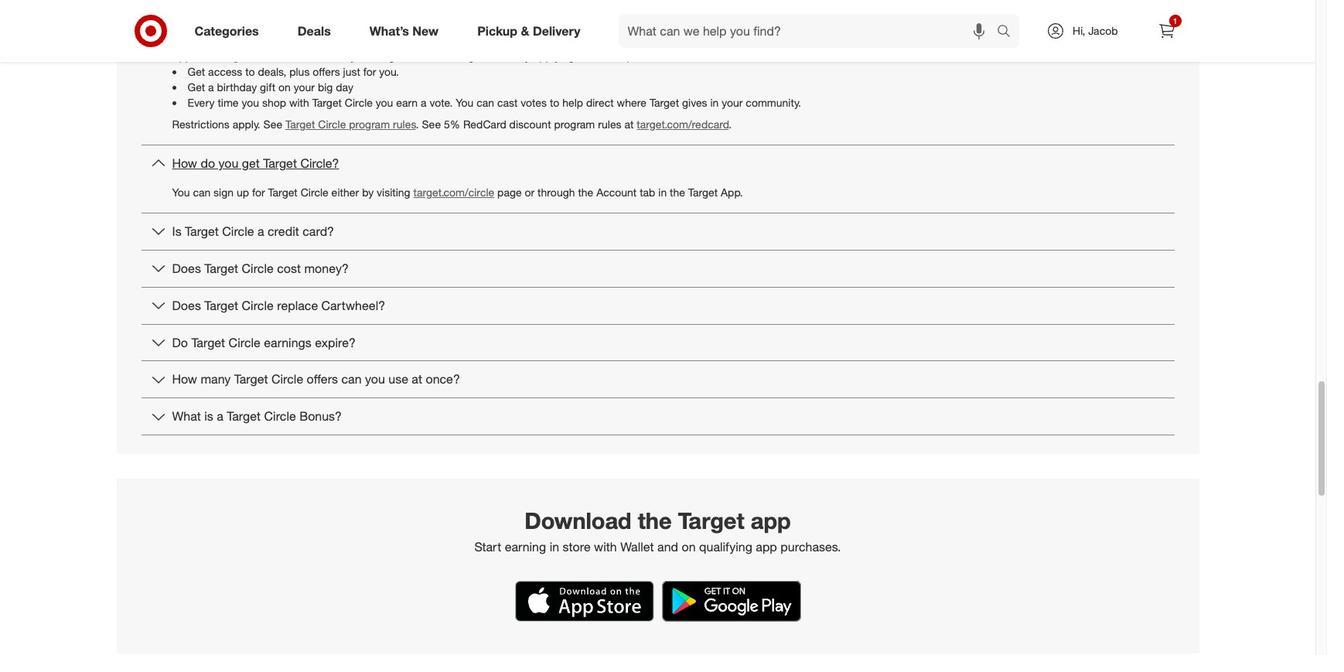Task type: locate. For each thing, give the bounding box(es) containing it.
the right hi,
[[1111, 34, 1127, 47]]

2 see from the left
[[422, 118, 441, 131]]

0 horizontal spatial see
[[264, 118, 283, 131]]

program down help
[[554, 118, 595, 131]]

1 horizontal spatial with
[[594, 539, 617, 555]]

what's
[[370, 23, 409, 38]]

0 horizontal spatial store
[[520, 34, 544, 47]]

shop down gift
[[262, 96, 286, 109]]

you
[[412, 34, 429, 47], [242, 96, 259, 109], [376, 96, 393, 109], [219, 156, 239, 171], [365, 372, 385, 387]]

with up 'online.'
[[753, 34, 773, 47]]

see down vote.
[[422, 118, 441, 131]]

at right use
[[412, 372, 422, 387]]

do target circle earnings expire? button
[[141, 325, 1175, 361]]

1 horizontal spatial for
[[363, 65, 376, 78]]

can down "expire?"
[[342, 372, 362, 387]]

on left qualifying
[[682, 539, 696, 555]]

target.com/circle link down (target
[[220, 50, 301, 63]]

circle
[[268, 34, 296, 47], [920, 34, 948, 47], [407, 50, 435, 63], [345, 96, 373, 109], [318, 118, 346, 131], [301, 186, 329, 199], [222, 224, 254, 239], [242, 261, 274, 276], [242, 298, 274, 313], [229, 335, 261, 350], [272, 372, 303, 387], [264, 409, 296, 424]]

0 horizontal spatial reward
[[483, 50, 516, 63]]

and inside download the target app start earning in store with wallet and on qualifying app purchases.
[[658, 539, 679, 555]]

target inside dropdown button
[[227, 409, 261, 424]]

in-
[[507, 34, 520, 47], [677, 50, 690, 63]]

offers
[[313, 65, 340, 78], [307, 372, 338, 387]]

1 vertical spatial offers
[[307, 372, 338, 387]]

0 horizontal spatial with
[[289, 96, 309, 109]]

0 vertical spatial can
[[477, 96, 494, 109]]

or
[[547, 34, 557, 47], [594, 34, 604, 47], [195, 50, 205, 63], [718, 50, 727, 63], [525, 186, 535, 199]]

circle down do target circle earnings expire?
[[272, 372, 303, 387]]

offers up 'bonus?'
[[307, 372, 338, 387]]

offers inside 'get access to deals, plus offers just for you. get a birthday gift on your big day every time you shop with target circle you earn a vote. you can cast votes to help direct where target gives in your community.'
[[313, 65, 340, 78]]

0 vertical spatial app
[[751, 507, 791, 535]]

0 horizontal spatial can
[[193, 186, 211, 199]]

in
[[1032, 34, 1040, 47], [1100, 34, 1108, 47], [711, 96, 719, 109], [659, 186, 667, 199], [550, 539, 560, 555]]

restrictions apply. see target circle program rules . see 5% redcard discount program rules at target.com/redcard .
[[172, 118, 732, 131]]

by down &
[[519, 50, 531, 63]]

1 vertical spatial does
[[172, 298, 201, 313]]

earn
[[188, 34, 210, 47]]

earn
[[396, 96, 418, 109]]

1 horizontal spatial program
[[554, 118, 595, 131]]

app.
[[721, 186, 743, 199]]

1 vertical spatial for
[[252, 186, 265, 199]]

does inside does target circle cost money? dropdown button
[[172, 261, 201, 276]]

reward down target,
[[483, 50, 516, 63]]

hi, jacob
[[1073, 24, 1118, 37]]

1 horizontal spatial in-
[[677, 50, 690, 63]]

cast
[[497, 96, 518, 109]]

your
[[864, 34, 885, 47], [1043, 34, 1064, 47], [351, 50, 372, 63], [294, 80, 315, 94], [722, 96, 743, 109]]

0 vertical spatial on
[[279, 80, 291, 94]]

what
[[172, 409, 201, 424]]

search button
[[990, 14, 1028, 51]]

and right perks
[[265, 12, 284, 26]]

how many target circle offers can you use at once?
[[172, 372, 460, 387]]

2 horizontal spatial store
[[690, 50, 715, 63]]

at left target,
[[459, 34, 469, 47]]

does inside does target circle replace cartwheel? dropdown button
[[172, 298, 201, 313]]

1 vertical spatial by
[[362, 186, 374, 199]]

or down earn
[[195, 50, 205, 63]]

5% right the save
[[690, 34, 706, 47]]

download on the appstore image
[[515, 581, 654, 622]]

0 vertical spatial get
[[188, 65, 205, 78]]

credit
[[268, 224, 299, 239]]

1 horizontal spatial 5%
[[690, 34, 706, 47]]

wallet
[[1067, 34, 1097, 47], [621, 539, 654, 555]]

up
[[237, 186, 249, 199]]

many
[[201, 372, 231, 387]]

0 horizontal spatial by
[[362, 186, 374, 199]]

get up every
[[188, 80, 205, 94]]

or up them
[[594, 34, 604, 47]]

can inside dropdown button
[[342, 372, 362, 387]]

1 horizontal spatial store
[[563, 539, 591, 555]]

a right is
[[217, 409, 224, 424]]

the inside earn 1% (target circle earnings reward) when you shop at target, in-store or online, or continue to save 5% instantly with redcardtm. find your target circle earnings reward in your wallet in the target app or at
[[1111, 34, 1127, 47]]

see right apply. at the top of page
[[264, 118, 283, 131]]

1 horizontal spatial target.com/circle link
[[414, 186, 495, 199]]

2 horizontal spatial with
[[753, 34, 773, 47]]

2 vertical spatial with
[[594, 539, 617, 555]]

2 horizontal spatial can
[[477, 96, 494, 109]]

with
[[753, 34, 773, 47], [289, 96, 309, 109], [594, 539, 617, 555]]

circle left 'cost' on the top
[[242, 261, 274, 276]]

get it on google play image
[[662, 581, 801, 622]]

to inside earn 1% (target circle earnings reward) when you shop at target, in-store or online, or continue to save 5% instantly with redcardtm. find your target circle earnings reward in your wallet in the target app or at
[[652, 34, 662, 47]]

0 vertical spatial store
[[520, 34, 544, 47]]

0 vertical spatial in-
[[507, 34, 520, 47]]

1 horizontal spatial you
[[456, 96, 474, 109]]

2 rules from the left
[[598, 118, 622, 131]]

purchase,
[[627, 50, 674, 63]]

jacob
[[1089, 24, 1118, 37]]

visiting
[[377, 186, 411, 199]]

1 vertical spatial can
[[193, 186, 211, 199]]

1 horizontal spatial on
[[682, 539, 696, 555]]

can left sign
[[193, 186, 211, 199]]

does for does target circle replace cartwheel?
[[172, 298, 201, 313]]

target.com/circle left page
[[414, 186, 495, 199]]

community.
[[746, 96, 801, 109]]

a inside what is a target circle bonus? dropdown button
[[217, 409, 224, 424]]

1 horizontal spatial shop
[[432, 34, 456, 47]]

gives
[[682, 96, 708, 109]]

at down 1%
[[208, 50, 217, 63]]

does up do
[[172, 298, 201, 313]]

0 horizontal spatial wallet
[[621, 539, 654, 555]]

5% down vote.
[[444, 118, 460, 131]]

target.com/redcard link
[[637, 118, 729, 131]]

0 horizontal spatial target.com/circle link
[[220, 50, 301, 63]]

reward
[[996, 34, 1029, 47], [483, 50, 516, 63]]

0 vertical spatial offers
[[313, 65, 340, 78]]

in- inside earn 1% (target circle earnings reward) when you shop at target, in-store or online, or continue to save 5% instantly with redcardtm. find your target circle earnings reward in your wallet in the target app or at
[[507, 34, 520, 47]]

1 vertical spatial shop
[[262, 96, 286, 109]]

app right qualifying
[[756, 539, 778, 555]]

circle down big
[[318, 118, 346, 131]]

rules down direct
[[598, 118, 622, 131]]

. up "plus"
[[301, 50, 304, 63]]

you can sign up for target circle either by visiting target.com/circle page or through the account tab in the target app.
[[172, 186, 743, 199]]

1 vertical spatial with
[[289, 96, 309, 109]]

categories
[[195, 23, 259, 38]]

can up redcard
[[477, 96, 494, 109]]

what's new link
[[357, 14, 458, 48]]

in- down the save
[[677, 50, 690, 63]]

does target circle cost money?
[[172, 261, 349, 276]]

1 vertical spatial store
[[690, 50, 715, 63]]

you inside 'get access to deals, plus offers just for you. get a birthday gift on your big day every time you shop with target circle you earn a vote. you can cast votes to help direct where target gives in your community.'
[[456, 96, 474, 109]]

target
[[341, 12, 371, 26], [888, 34, 917, 47], [1130, 34, 1159, 47], [375, 50, 404, 63], [312, 96, 342, 109], [650, 96, 679, 109], [286, 118, 315, 131], [263, 156, 297, 171], [268, 186, 298, 199], [689, 186, 718, 199], [185, 224, 219, 239], [205, 261, 238, 276], [205, 298, 238, 313], [191, 335, 225, 350], [234, 372, 268, 387], [227, 409, 261, 424], [678, 507, 745, 535]]

in right gives
[[711, 96, 719, 109]]

you right do
[[219, 156, 239, 171]]

your down "plus"
[[294, 80, 315, 94]]

app up purchases. at bottom
[[751, 507, 791, 535]]

shop inside earn 1% (target circle earnings reward) when you shop at target, in-store or online, or continue to save 5% instantly with redcardtm. find your target circle earnings reward in your wallet in the target app or at
[[432, 34, 456, 47]]

you.
[[379, 65, 399, 78]]

1 horizontal spatial reward
[[996, 34, 1029, 47]]

to up purchase,
[[652, 34, 662, 47]]

you right when
[[412, 34, 429, 47]]

get down "app"
[[188, 65, 205, 78]]

sign
[[214, 186, 234, 199]]

to left help
[[550, 96, 560, 109]]

here
[[172, 12, 195, 26]]

or up applying
[[547, 34, 557, 47]]

your down reward)
[[351, 50, 372, 63]]

0 vertical spatial you
[[456, 96, 474, 109]]

0 vertical spatial by
[[519, 50, 531, 63]]

get
[[188, 65, 205, 78], [188, 80, 205, 94]]

1 horizontal spatial and
[[658, 539, 679, 555]]

. up the app.
[[729, 118, 732, 131]]

the inside download the target app start earning in store with wallet and on qualifying app purchases.
[[638, 507, 672, 535]]

target.com/circle link left page
[[414, 186, 495, 199]]

. down earn
[[416, 118, 419, 131]]

circle down "day"
[[345, 96, 373, 109]]

with down download
[[594, 539, 617, 555]]

0 vertical spatial reward
[[996, 34, 1029, 47]]

app
[[751, 507, 791, 535], [756, 539, 778, 555]]

either
[[332, 186, 359, 199]]

with inside download the target app start earning in store with wallet and on qualifying app purchases.
[[594, 539, 617, 555]]

in right search button
[[1032, 34, 1040, 47]]

with inside earn 1% (target circle earnings reward) when you shop at target, in-store or online, or continue to save 5% instantly with redcardtm. find your target circle earnings reward in your wallet in the target app or at
[[753, 34, 773, 47]]

0 horizontal spatial you
[[172, 186, 190, 199]]

you up is
[[172, 186, 190, 199]]

reward inside earn 1% (target circle earnings reward) when you shop at target, in-store or online, or continue to save 5% instantly with redcardtm. find your target circle earnings reward in your wallet in the target app or at
[[996, 34, 1029, 47]]

how do you get target circle?
[[172, 156, 339, 171]]

1%
[[213, 34, 229, 47]]

and
[[265, 12, 284, 26], [658, 539, 679, 555]]

shop inside 'get access to deals, plus offers just for you. get a birthday gift on your big day every time you shop with target circle you earn a vote. you can cast votes to help direct where target gives in your community.'
[[262, 96, 286, 109]]

to up birthday
[[245, 65, 255, 78]]

offers down redeem
[[313, 65, 340, 78]]

a up every
[[208, 80, 214, 94]]

find
[[840, 34, 861, 47]]

1 horizontal spatial wallet
[[1067, 34, 1097, 47]]

1 vertical spatial target.com/circle
[[414, 186, 495, 199]]

with down "plus"
[[289, 96, 309, 109]]

0 horizontal spatial rules
[[393, 118, 416, 131]]

circle inside dropdown button
[[264, 409, 296, 424]]

circle left 'bonus?'
[[264, 409, 296, 424]]

in right earning
[[550, 539, 560, 555]]

target.com/circle down (target
[[220, 50, 301, 63]]

2 how from the top
[[172, 372, 197, 387]]

wallet right search button
[[1067, 34, 1097, 47]]

0 vertical spatial for
[[363, 65, 376, 78]]

for right up on the top
[[252, 186, 265, 199]]

categories link
[[181, 14, 278, 48]]

0 vertical spatial does
[[172, 261, 201, 276]]

1 vertical spatial wallet
[[621, 539, 654, 555]]

0 vertical spatial wallet
[[1067, 34, 1097, 47]]

to
[[652, 34, 662, 47], [606, 50, 615, 63], [245, 65, 255, 78], [550, 96, 560, 109]]

how for how many target circle offers can you use at once?
[[172, 372, 197, 387]]

store down download
[[563, 539, 591, 555]]

reward left hi,
[[996, 34, 1029, 47]]

2 does from the top
[[172, 298, 201, 313]]

cartwheel?
[[322, 298, 385, 313]]

2 vertical spatial store
[[563, 539, 591, 555]]

time
[[218, 96, 239, 109]]

for inside 'get access to deals, plus offers just for you. get a birthday gift on your big day every time you shop with target circle you earn a vote. you can cast votes to help direct where target gives in your community.'
[[363, 65, 376, 78]]

do
[[172, 335, 188, 350]]

pickup
[[478, 23, 518, 38]]

does for does target circle cost money?
[[172, 261, 201, 276]]

them
[[578, 50, 603, 63]]

0 horizontal spatial program
[[349, 118, 390, 131]]

1 does from the top
[[172, 261, 201, 276]]

1 horizontal spatial rules
[[598, 118, 622, 131]]

1 vertical spatial get
[[188, 80, 205, 94]]

and left qualifying
[[658, 539, 679, 555]]

1 horizontal spatial target.com/circle
[[414, 186, 495, 199]]

do target circle earnings expire?
[[172, 335, 356, 350]]

0 horizontal spatial target.com/circle
[[220, 50, 301, 63]]

1 how from the top
[[172, 156, 197, 171]]

votes
[[521, 96, 547, 109]]

does down is
[[172, 261, 201, 276]]

rules down earn
[[393, 118, 416, 131]]

0 vertical spatial 5%
[[690, 34, 706, 47]]

shop left target,
[[432, 34, 456, 47]]

where
[[617, 96, 647, 109]]

app
[[172, 50, 192, 63]]

a right earn
[[421, 96, 427, 109]]

does
[[172, 261, 201, 276], [172, 298, 201, 313]]

store down instantly
[[690, 50, 715, 63]]

earnings
[[299, 34, 341, 47], [951, 34, 993, 47], [438, 50, 480, 63], [264, 335, 312, 350]]

card?
[[303, 224, 334, 239]]

search
[[990, 24, 1028, 40]]

in- left &
[[507, 34, 520, 47]]

wallet inside earn 1% (target circle earnings reward) when you shop at target, in-store or online, or continue to save 5% instantly with redcardtm. find your target circle earnings reward in your wallet in the target app or at
[[1067, 34, 1097, 47]]

on right gift
[[279, 80, 291, 94]]

0 horizontal spatial 5%
[[444, 118, 460, 131]]

0 vertical spatial target.com/circle link
[[220, 50, 301, 63]]

1 vertical spatial how
[[172, 372, 197, 387]]

0 horizontal spatial and
[[265, 12, 284, 26]]

2 vertical spatial can
[[342, 372, 362, 387]]

1 horizontal spatial can
[[342, 372, 362, 387]]

circle down here are the perks and benefits of target circle:
[[268, 34, 296, 47]]

you left earn
[[376, 96, 393, 109]]

1 vertical spatial and
[[658, 539, 679, 555]]

target.com/circle link for page or through the account tab in the target app.
[[414, 186, 495, 199]]

store inside earn 1% (target circle earnings reward) when you shop at target, in-store or online, or continue to save 5% instantly with redcardtm. find your target circle earnings reward in your wallet in the target app or at
[[520, 34, 544, 47]]

for
[[363, 65, 376, 78], [252, 186, 265, 199]]

0 vertical spatial how
[[172, 156, 197, 171]]

by right either
[[362, 186, 374, 199]]

1 horizontal spatial by
[[519, 50, 531, 63]]

0 horizontal spatial in-
[[507, 34, 520, 47]]

1 vertical spatial target.com/circle link
[[414, 186, 495, 199]]

how left many
[[172, 372, 197, 387]]

for right just
[[363, 65, 376, 78]]

deals,
[[258, 65, 287, 78]]

wallet down download
[[621, 539, 654, 555]]

store
[[520, 34, 544, 47], [690, 50, 715, 63], [563, 539, 591, 555]]

or right page
[[525, 186, 535, 199]]

1 see from the left
[[264, 118, 283, 131]]

target.com/circle . redeem your target circle earnings reward by applying them to a purchase, in-store or online.
[[220, 50, 762, 63]]

with inside 'get access to deals, plus offers just for you. get a birthday gift on your big day every time you shop with target circle you earn a vote. you can cast votes to help direct where target gives in your community.'
[[289, 96, 309, 109]]

1 vertical spatial on
[[682, 539, 696, 555]]

1 horizontal spatial see
[[422, 118, 441, 131]]

qualifying
[[699, 539, 753, 555]]

the
[[217, 12, 232, 26], [1111, 34, 1127, 47], [578, 186, 594, 199], [670, 186, 686, 199], [638, 507, 672, 535]]

a
[[618, 50, 624, 63], [208, 80, 214, 94], [421, 96, 427, 109], [258, 224, 264, 239], [217, 409, 224, 424]]

0 horizontal spatial on
[[279, 80, 291, 94]]

how left do
[[172, 156, 197, 171]]

the right 'tab'
[[670, 186, 686, 199]]

1 get from the top
[[188, 65, 205, 78]]

0 vertical spatial with
[[753, 34, 773, 47]]

store up applying
[[520, 34, 544, 47]]

earn 1% (target circle earnings reward) when you shop at target, in-store or online, or continue to save 5% instantly with redcardtm. find your target circle earnings reward in your wallet in the target app or at
[[172, 34, 1159, 63]]

instantly
[[709, 34, 750, 47]]

program down "day"
[[349, 118, 390, 131]]

offers inside dropdown button
[[307, 372, 338, 387]]

you right vote.
[[456, 96, 474, 109]]

at
[[459, 34, 469, 47], [208, 50, 217, 63], [625, 118, 634, 131], [412, 372, 422, 387]]

0 vertical spatial shop
[[432, 34, 456, 47]]

the right download
[[638, 507, 672, 535]]

a left credit
[[258, 224, 264, 239]]

0 horizontal spatial shop
[[262, 96, 286, 109]]



Task type: describe. For each thing, give the bounding box(es) containing it.
birthday
[[217, 80, 257, 94]]

access
[[208, 65, 242, 78]]

replace
[[277, 298, 318, 313]]

earnings inside do target circle earnings expire? dropdown button
[[264, 335, 312, 350]]

pickup & delivery
[[478, 23, 581, 38]]

1 vertical spatial you
[[172, 186, 190, 199]]

through
[[538, 186, 575, 199]]

at down where
[[625, 118, 634, 131]]

1 link
[[1150, 14, 1184, 48]]

is target circle a credit card? button
[[141, 214, 1175, 250]]

5% inside earn 1% (target circle earnings reward) when you shop at target, in-store or online, or continue to save 5% instantly with redcardtm. find your target circle earnings reward in your wallet in the target app or at
[[690, 34, 706, 47]]

delivery
[[533, 23, 581, 38]]

target inside download the target app start earning in store with wallet and on qualifying app purchases.
[[678, 507, 745, 535]]

redcardtm.
[[776, 34, 837, 47]]

in right hi,
[[1100, 34, 1108, 47]]

purchases.
[[781, 539, 841, 555]]

get access to deals, plus offers just for you. get a birthday gift on your big day every time you shop with target circle you earn a vote. you can cast votes to help direct where target gives in your community.
[[188, 65, 801, 109]]

0 horizontal spatial .
[[301, 50, 304, 63]]

your left hi,
[[1043, 34, 1064, 47]]

1
[[1174, 16, 1178, 26]]

get
[[242, 156, 260, 171]]

2 horizontal spatial .
[[729, 118, 732, 131]]

in right 'tab'
[[659, 186, 667, 199]]

1 vertical spatial app
[[756, 539, 778, 555]]

page
[[498, 186, 522, 199]]

circle?
[[301, 156, 339, 171]]

money?
[[304, 261, 349, 276]]

direct
[[586, 96, 614, 109]]

the right through
[[578, 186, 594, 199]]

circle down does target circle cost money?
[[242, 298, 274, 313]]

your right gives
[[722, 96, 743, 109]]

earning
[[505, 539, 546, 555]]

applying
[[534, 50, 575, 63]]

how for how do you get target circle?
[[172, 156, 197, 171]]

target.com/circle link for . redeem your target circle earnings reward by applying them to a purchase, in-store or online.
[[220, 50, 301, 63]]

every
[[188, 96, 215, 109]]

discount
[[510, 118, 551, 131]]

of
[[329, 12, 338, 26]]

plus
[[290, 65, 310, 78]]

cost
[[277, 261, 301, 276]]

in inside 'get access to deals, plus offers just for you. get a birthday gift on your big day every time you shop with target circle you earn a vote. you can cast votes to help direct where target gives in your community.'
[[711, 96, 719, 109]]

circle:
[[374, 12, 405, 26]]

target,
[[472, 34, 504, 47]]

account
[[597, 186, 637, 199]]

with for instantly
[[753, 34, 773, 47]]

online.
[[730, 50, 762, 63]]

perks
[[235, 12, 262, 26]]

pickup & delivery link
[[464, 14, 600, 48]]

2 program from the left
[[554, 118, 595, 131]]

store inside download the target app start earning in store with wallet and on qualifying app purchases.
[[563, 539, 591, 555]]

circle inside 'get access to deals, plus offers just for you. get a birthday gift on your big day every time you shop with target circle you earn a vote. you can cast votes to help direct where target gives in your community.'
[[345, 96, 373, 109]]

on inside 'get access to deals, plus offers just for you. get a birthday gift on your big day every time you shop with target circle you earn a vote. you can cast votes to help direct where target gives in your community.'
[[279, 80, 291, 94]]

what's new
[[370, 23, 439, 38]]

1 vertical spatial in-
[[677, 50, 690, 63]]

(target
[[232, 34, 265, 47]]

are
[[198, 12, 214, 26]]

in inside download the target app start earning in store with wallet and on qualifying app purchases.
[[550, 539, 560, 555]]

circle down new
[[407, 50, 435, 63]]

restrictions
[[172, 118, 230, 131]]

apply.
[[233, 118, 261, 131]]

new
[[413, 23, 439, 38]]

0 vertical spatial and
[[265, 12, 284, 26]]

does target circle replace cartwheel? button
[[141, 288, 1175, 324]]

deals link
[[285, 14, 350, 48]]

a inside is target circle a credit card? dropdown button
[[258, 224, 264, 239]]

download the target app start earning in store with wallet and on qualifying app purchases.
[[475, 507, 841, 555]]

can inside 'get access to deals, plus offers just for you. get a birthday gift on your big day every time you shop with target circle you earn a vote. you can cast votes to help direct where target gives in your community.'
[[477, 96, 494, 109]]

by for either
[[362, 186, 374, 199]]

does target circle cost money? button
[[141, 251, 1175, 287]]

benefits
[[287, 12, 326, 26]]

redeem
[[307, 50, 348, 63]]

you left use
[[365, 372, 385, 387]]

target circle program rules link
[[286, 118, 416, 131]]

circle down the circle?
[[301, 186, 329, 199]]

continue
[[607, 34, 649, 47]]

circle up many
[[229, 335, 261, 350]]

do
[[201, 156, 215, 171]]

at inside dropdown button
[[412, 372, 422, 387]]

circle left search button
[[920, 34, 948, 47]]

&
[[521, 23, 530, 38]]

is target circle a credit card?
[[172, 224, 334, 239]]

or down instantly
[[718, 50, 727, 63]]

What can we help you find? suggestions appear below search field
[[619, 14, 1001, 48]]

you inside earn 1% (target circle earnings reward) when you shop at target, in-store or online, or continue to save 5% instantly with redcardtm. find your target circle earnings reward in your wallet in the target app or at
[[412, 34, 429, 47]]

your right the find
[[864, 34, 885, 47]]

circle down up on the top
[[222, 224, 254, 239]]

online,
[[560, 34, 591, 47]]

0 vertical spatial target.com/circle
[[220, 50, 301, 63]]

day
[[336, 80, 354, 94]]

1 vertical spatial reward
[[483, 50, 516, 63]]

1 horizontal spatial .
[[416, 118, 419, 131]]

a down 'continue'
[[618, 50, 624, 63]]

does target circle replace cartwheel?
[[172, 298, 385, 313]]

start
[[475, 539, 502, 555]]

how do you get target circle? button
[[141, 146, 1175, 182]]

by for reward
[[519, 50, 531, 63]]

0 horizontal spatial for
[[252, 186, 265, 199]]

when
[[383, 34, 409, 47]]

help
[[563, 96, 583, 109]]

you down birthday
[[242, 96, 259, 109]]

what is a target circle bonus? button
[[141, 399, 1175, 435]]

just
[[343, 65, 360, 78]]

use
[[389, 372, 408, 387]]

reward)
[[344, 34, 380, 47]]

1 rules from the left
[[393, 118, 416, 131]]

redcard
[[463, 118, 507, 131]]

2 get from the top
[[188, 80, 205, 94]]

1 program from the left
[[349, 118, 390, 131]]

on inside download the target app start earning in store with wallet and on qualifying app purchases.
[[682, 539, 696, 555]]

1 vertical spatial 5%
[[444, 118, 460, 131]]

is
[[204, 409, 213, 424]]

here are the perks and benefits of target circle:
[[172, 12, 405, 26]]

save
[[665, 34, 687, 47]]

with for shop
[[289, 96, 309, 109]]

the right are
[[217, 12, 232, 26]]

to right them
[[606, 50, 615, 63]]

is
[[172, 224, 182, 239]]

wallet inside download the target app start earning in store with wallet and on qualifying app purchases.
[[621, 539, 654, 555]]

tab
[[640, 186, 656, 199]]

hi,
[[1073, 24, 1086, 37]]



Task type: vqa. For each thing, say whether or not it's contained in the screenshot.
Baby's first Christmas gifts from
no



